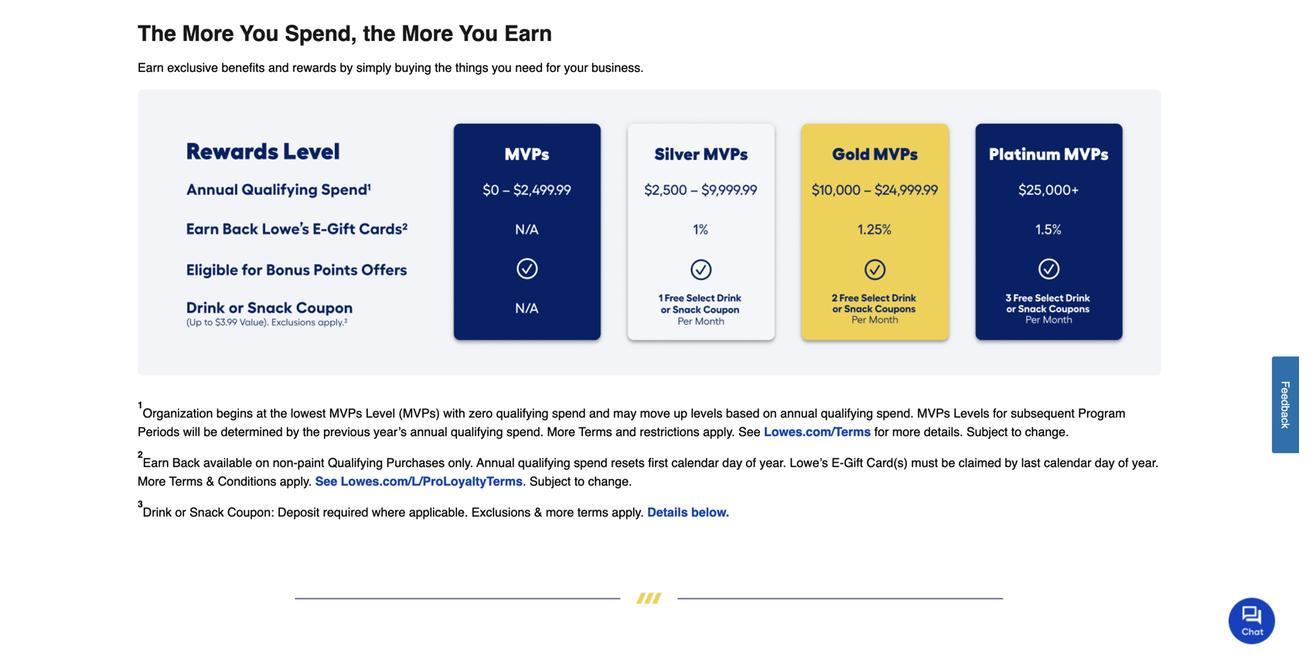 Task type: describe. For each thing, give the bounding box(es) containing it.
3 drink or snack coupon: deposit required where applicable. exclusions & more terms apply. details below.
[[138, 499, 730, 519]]

0 horizontal spatial for
[[546, 60, 561, 75]]

levels
[[691, 406, 723, 420]]

first
[[648, 456, 668, 470]]

simply
[[357, 60, 392, 75]]

applicable.
[[409, 505, 468, 519]]

1 mvps from the left
[[329, 406, 362, 420]]

spend for and
[[552, 406, 586, 420]]

a chart with yearly benefits for m v p's tiers. image
[[138, 89, 1162, 376]]

subsequent
[[1011, 406, 1075, 420]]

qualifying inside 2 earn back available on non-paint qualifying purchases only. annual qualifying spend resets first calendar day of year. lowe's e-gift card(s) must be claimed by last calendar day of year. more terms & conditions apply.
[[518, 456, 571, 470]]

1
[[138, 400, 143, 411]]

earn exclusive benefits and rewards by simply buying the things you need for your business.
[[138, 60, 644, 75]]

conditions
[[218, 474, 276, 488]]

snack
[[190, 505, 224, 519]]

details below. link
[[648, 505, 730, 519]]

below.
[[692, 505, 730, 519]]

2
[[138, 449, 143, 460]]

levels
[[954, 406, 990, 420]]

terms
[[578, 505, 609, 519]]

0 vertical spatial earn
[[504, 21, 553, 46]]

2 day from the left
[[1095, 456, 1115, 470]]

be inside 2 earn back available on non-paint qualifying purchases only. annual qualifying spend resets first calendar day of year. lowe's e-gift card(s) must be claimed by last calendar day of year. more terms & conditions apply.
[[942, 456, 956, 470]]

drink
[[143, 505, 172, 519]]

f e e d b a c k
[[1280, 381, 1292, 429]]

a
[[1280, 412, 1292, 418]]

rewards
[[293, 60, 337, 75]]

back
[[172, 456, 200, 470]]

f e e d b a c k button
[[1273, 357, 1300, 454]]

on inside 1 organization begins at the lowest mvps level (mvps) with zero qualifying spend and may move up levels based on annual qualifying spend. mvps levels for subsequent program periods will be determined by the previous year's annual qualifying spend. more terms and restrictions apply. see
[[764, 406, 777, 420]]

may
[[614, 406, 637, 420]]

2 vertical spatial for
[[875, 425, 889, 439]]

2 earn back available on non-paint qualifying purchases only. annual qualifying spend resets first calendar day of year. lowe's e-gift card(s) must be claimed by last calendar day of year. more terms & conditions apply.
[[138, 449, 1159, 488]]

2 you from the left
[[459, 21, 498, 46]]

1 vertical spatial annual
[[410, 425, 448, 439]]

apply. inside 2 earn back available on non-paint qualifying purchases only. annual qualifying spend resets first calendar day of year. lowe's e-gift card(s) must be claimed by last calendar day of year. more terms & conditions apply.
[[280, 474, 312, 488]]

at
[[256, 406, 267, 420]]

0 vertical spatial more
[[893, 425, 921, 439]]

begins
[[217, 406, 253, 420]]

the right at
[[270, 406, 287, 420]]

by inside 1 organization begins at the lowest mvps level (mvps) with zero qualifying spend and may move up levels based on annual qualifying spend. mvps levels for subsequent program periods will be determined by the previous year's annual qualifying spend. more terms and restrictions apply. see
[[286, 425, 299, 439]]

e-
[[832, 456, 844, 470]]

1 you from the left
[[240, 21, 279, 46]]

exclusive
[[167, 60, 218, 75]]

exclusions
[[472, 505, 531, 519]]

qualifying down zero
[[451, 425, 503, 439]]

1 vertical spatial subject
[[530, 474, 571, 488]]

resets
[[611, 456, 645, 470]]

0 horizontal spatial see
[[315, 474, 337, 488]]

based
[[726, 406, 760, 420]]

b
[[1280, 406, 1292, 412]]

purchases
[[386, 456, 445, 470]]

non-
[[273, 456, 298, 470]]

be inside 1 organization begins at the lowest mvps level (mvps) with zero qualifying spend and may move up levels based on annual qualifying spend. mvps levels for subsequent program periods will be determined by the previous year's annual qualifying spend. more terms and restrictions apply. see
[[204, 425, 218, 439]]

the up simply
[[363, 21, 396, 46]]

you
[[492, 60, 512, 75]]

determined
[[221, 425, 283, 439]]

2 mvps from the left
[[918, 406, 951, 420]]

1 of from the left
[[746, 456, 756, 470]]

need
[[515, 60, 543, 75]]

2 year. from the left
[[1133, 456, 1159, 470]]

lowes.com/terms for more details. subject to change.
[[764, 425, 1073, 439]]

1 organization begins at the lowest mvps level (mvps) with zero qualifying spend and may move up levels based on annual qualifying spend. mvps levels for subsequent program periods will be determined by the previous year's annual qualifying spend. more terms and restrictions apply. see
[[138, 400, 1126, 439]]

benefits
[[222, 60, 265, 75]]

previous
[[324, 425, 370, 439]]

will
[[183, 425, 200, 439]]

lowe's
[[790, 456, 829, 470]]

1 vertical spatial and
[[589, 406, 610, 420]]

more inside 3 drink or snack coupon: deposit required where applicable. exclusions & more terms apply. details below.
[[546, 505, 574, 519]]

apply. inside 1 organization begins at the lowest mvps level (mvps) with zero qualifying spend and may move up levels based on annual qualifying spend. mvps levels for subsequent program periods will be determined by the previous year's annual qualifying spend. more terms and restrictions apply. see
[[703, 425, 735, 439]]

more inside 1 organization begins at the lowest mvps level (mvps) with zero qualifying spend and may move up levels based on annual qualifying spend. mvps levels for subsequent program periods will be determined by the previous year's annual qualifying spend. more terms and restrictions apply. see
[[547, 425, 576, 439]]

the down lowest
[[303, 425, 320, 439]]

1 day from the left
[[723, 456, 743, 470]]

details.
[[924, 425, 964, 439]]

the left the things
[[435, 60, 452, 75]]

program
[[1079, 406, 1126, 420]]

zero
[[469, 406, 493, 420]]

claimed
[[959, 456, 1002, 470]]



Task type: locate. For each thing, give the bounding box(es) containing it.
2 horizontal spatial apply.
[[703, 425, 735, 439]]

mvps
[[329, 406, 362, 420], [918, 406, 951, 420]]

0 vertical spatial spend.
[[877, 406, 914, 420]]

spend.
[[877, 406, 914, 420], [507, 425, 544, 439]]

2 vertical spatial and
[[616, 425, 637, 439]]

0 horizontal spatial spend.
[[507, 425, 544, 439]]

3
[[138, 499, 143, 510]]

year.
[[760, 456, 787, 470], [1133, 456, 1159, 470]]

(mvps)
[[399, 406, 440, 420]]

1 horizontal spatial change.
[[1026, 425, 1070, 439]]

earn down the
[[138, 60, 164, 75]]

1 horizontal spatial you
[[459, 21, 498, 46]]

terms inside 1 organization begins at the lowest mvps level (mvps) with zero qualifying spend and may move up levels based on annual qualifying spend. mvps levels for subsequent program periods will be determined by the previous year's annual qualifying spend. more terms and restrictions apply. see
[[579, 425, 613, 439]]

1 horizontal spatial for
[[875, 425, 889, 439]]

2 horizontal spatial for
[[993, 406, 1008, 420]]

0 horizontal spatial calendar
[[672, 456, 719, 470]]

qualifying up .
[[518, 456, 571, 470]]

terms up resets
[[579, 425, 613, 439]]

earn up "need"
[[504, 21, 553, 46]]

apply. inside 3 drink or snack coupon: deposit required where applicable. exclusions & more terms apply. details below.
[[612, 505, 644, 519]]

by inside 2 earn back available on non-paint qualifying purchases only. annual qualifying spend resets first calendar day of year. lowe's e-gift card(s) must be claimed by last calendar day of year. more terms & conditions apply.
[[1005, 456, 1018, 470]]

1 horizontal spatial on
[[764, 406, 777, 420]]

by down lowest
[[286, 425, 299, 439]]

1 vertical spatial be
[[942, 456, 956, 470]]

change. down resets
[[588, 474, 632, 488]]

spend left resets
[[574, 456, 608, 470]]

2 of from the left
[[1119, 456, 1129, 470]]

e up 'b'
[[1280, 394, 1292, 400]]

0 horizontal spatial of
[[746, 456, 756, 470]]

& down available
[[206, 474, 215, 488]]

0 horizontal spatial mvps
[[329, 406, 362, 420]]

subject
[[967, 425, 1008, 439], [530, 474, 571, 488]]

more up the must
[[893, 425, 921, 439]]

1 vertical spatial for
[[993, 406, 1008, 420]]

2 e from the top
[[1280, 394, 1292, 400]]

1 horizontal spatial year.
[[1133, 456, 1159, 470]]

spend left may on the bottom of page
[[552, 406, 586, 420]]

0 horizontal spatial change.
[[588, 474, 632, 488]]

day down program
[[1095, 456, 1115, 470]]

of down based at right bottom
[[746, 456, 756, 470]]

lowest
[[291, 406, 326, 420]]

required
[[323, 505, 369, 519]]

1 horizontal spatial see
[[739, 425, 761, 439]]

qualifying
[[328, 456, 383, 470]]

1 horizontal spatial to
[[1012, 425, 1022, 439]]

restrictions
[[640, 425, 700, 439]]

day down based at right bottom
[[723, 456, 743, 470]]

subject right .
[[530, 474, 571, 488]]

move
[[640, 406, 671, 420]]

2 vertical spatial by
[[1005, 456, 1018, 470]]

annual
[[477, 456, 515, 470]]

2 horizontal spatial and
[[616, 425, 637, 439]]

things
[[456, 60, 489, 75]]

0 horizontal spatial you
[[240, 21, 279, 46]]

0 vertical spatial subject
[[967, 425, 1008, 439]]

see lowes.com/l/proloyaltyterms . subject to change.
[[315, 474, 632, 488]]

to down "subsequent" at the bottom
[[1012, 425, 1022, 439]]

0 horizontal spatial on
[[256, 456, 270, 470]]

2 vertical spatial apply.
[[612, 505, 644, 519]]

available
[[203, 456, 252, 470]]

1 horizontal spatial subject
[[967, 425, 1008, 439]]

apply. down levels
[[703, 425, 735, 439]]

1 horizontal spatial calendar
[[1045, 456, 1092, 470]]

1 vertical spatial by
[[286, 425, 299, 439]]

the more you spend, the more you earn
[[138, 21, 553, 46]]

spend inside 1 organization begins at the lowest mvps level (mvps) with zero qualifying spend and may move up levels based on annual qualifying spend. mvps levels for subsequent program periods will be determined by the previous year's annual qualifying spend. more terms and restrictions apply. see
[[552, 406, 586, 420]]

e up d
[[1280, 388, 1292, 394]]

more
[[182, 21, 234, 46], [402, 21, 453, 46], [547, 425, 576, 439], [138, 474, 166, 488]]

and down may on the bottom of page
[[616, 425, 637, 439]]

mvps up "previous"
[[329, 406, 362, 420]]

1 horizontal spatial apply.
[[612, 505, 644, 519]]

with
[[444, 406, 466, 420]]

or
[[175, 505, 186, 519]]

calendar
[[672, 456, 719, 470], [1045, 456, 1092, 470]]

on left non-
[[256, 456, 270, 470]]

0 vertical spatial on
[[764, 406, 777, 420]]

0 vertical spatial spend
[[552, 406, 586, 420]]

where
[[372, 505, 406, 519]]

spend. up lowes.com/terms for more details. subject to change.
[[877, 406, 914, 420]]

details
[[648, 505, 688, 519]]

see down based at right bottom
[[739, 425, 761, 439]]

0 horizontal spatial more
[[546, 505, 574, 519]]

periods
[[138, 425, 180, 439]]

only.
[[448, 456, 474, 470]]

2 vertical spatial earn
[[143, 456, 169, 470]]

0 vertical spatial terms
[[579, 425, 613, 439]]

d
[[1280, 400, 1292, 406]]

1 vertical spatial on
[[256, 456, 270, 470]]

qualifying up lowes.com/terms
[[821, 406, 874, 420]]

annual
[[781, 406, 818, 420], [410, 425, 448, 439]]

page divider image
[[138, 593, 1162, 604]]

0 horizontal spatial terms
[[169, 474, 203, 488]]

your
[[564, 60, 588, 75]]

for up card(s)
[[875, 425, 889, 439]]

& right 'exclusions'
[[534, 505, 543, 519]]

calendar right "last"
[[1045, 456, 1092, 470]]

0 horizontal spatial day
[[723, 456, 743, 470]]

by
[[340, 60, 353, 75], [286, 425, 299, 439], [1005, 456, 1018, 470]]

card(s)
[[867, 456, 908, 470]]

1 horizontal spatial by
[[340, 60, 353, 75]]

be
[[204, 425, 218, 439], [942, 456, 956, 470]]

1 vertical spatial more
[[546, 505, 574, 519]]

the
[[138, 21, 176, 46]]

1 vertical spatial see
[[315, 474, 337, 488]]

annual up lowes.com/terms
[[781, 406, 818, 420]]

business.
[[592, 60, 644, 75]]

on
[[764, 406, 777, 420], [256, 456, 270, 470]]

lowes.com/l/proloyaltyterms
[[341, 474, 523, 488]]

lowes.com/terms
[[764, 425, 871, 439]]

1 vertical spatial change.
[[588, 474, 632, 488]]

0 horizontal spatial &
[[206, 474, 215, 488]]

1 horizontal spatial be
[[942, 456, 956, 470]]

0 vertical spatial apply.
[[703, 425, 735, 439]]

0 vertical spatial be
[[204, 425, 218, 439]]

annual down the (mvps)
[[410, 425, 448, 439]]

0 vertical spatial and
[[268, 60, 289, 75]]

0 horizontal spatial be
[[204, 425, 218, 439]]

f
[[1280, 381, 1292, 388]]

spend
[[552, 406, 586, 420], [574, 456, 608, 470]]

day
[[723, 456, 743, 470], [1095, 456, 1115, 470]]

1 calendar from the left
[[672, 456, 719, 470]]

k
[[1280, 424, 1292, 429]]

be right will
[[204, 425, 218, 439]]

for right levels
[[993, 406, 1008, 420]]

deposit
[[278, 505, 320, 519]]

see lowes.com/l/proloyaltyterms link
[[315, 474, 523, 488]]

apply. down non-
[[280, 474, 312, 488]]

earn inside 2 earn back available on non-paint qualifying purchases only. annual qualifying spend resets first calendar day of year. lowe's e-gift card(s) must be claimed by last calendar day of year. more terms & conditions apply.
[[143, 456, 169, 470]]

& inside 2 earn back available on non-paint qualifying purchases only. annual qualifying spend resets first calendar day of year. lowe's e-gift card(s) must be claimed by last calendar day of year. more terms & conditions apply.
[[206, 474, 215, 488]]

qualifying right zero
[[497, 406, 549, 420]]

e
[[1280, 388, 1292, 394], [1280, 394, 1292, 400]]

spend inside 2 earn back available on non-paint qualifying purchases only. annual qualifying spend resets first calendar day of year. lowe's e-gift card(s) must be claimed by last calendar day of year. more terms & conditions apply.
[[574, 456, 608, 470]]

lowes.com/terms link
[[764, 425, 871, 439]]

1 horizontal spatial spend.
[[877, 406, 914, 420]]

0 horizontal spatial by
[[286, 425, 299, 439]]

for
[[546, 60, 561, 75], [993, 406, 1008, 420], [875, 425, 889, 439]]

0 horizontal spatial subject
[[530, 474, 571, 488]]

organization
[[143, 406, 213, 420]]

0 vertical spatial by
[[340, 60, 353, 75]]

and left may on the bottom of page
[[589, 406, 610, 420]]

2 calendar from the left
[[1045, 456, 1092, 470]]

0 vertical spatial &
[[206, 474, 215, 488]]

terms
[[579, 425, 613, 439], [169, 474, 203, 488]]

and right the benefits
[[268, 60, 289, 75]]

1 year. from the left
[[760, 456, 787, 470]]

1 horizontal spatial and
[[589, 406, 610, 420]]

year's
[[374, 425, 407, 439]]

gift
[[844, 456, 864, 470]]

0 horizontal spatial annual
[[410, 425, 448, 439]]

1 e from the top
[[1280, 388, 1292, 394]]

1 vertical spatial apply.
[[280, 474, 312, 488]]

see inside 1 organization begins at the lowest mvps level (mvps) with zero qualifying spend and may move up levels based on annual qualifying spend. mvps levels for subsequent program periods will be determined by the previous year's annual qualifying spend. more terms and restrictions apply. see
[[739, 425, 761, 439]]

see down paint
[[315, 474, 337, 488]]

paint
[[298, 456, 325, 470]]

the
[[363, 21, 396, 46], [435, 60, 452, 75], [270, 406, 287, 420], [303, 425, 320, 439]]

1 horizontal spatial mvps
[[918, 406, 951, 420]]

1 vertical spatial &
[[534, 505, 543, 519]]

0 horizontal spatial to
[[575, 474, 585, 488]]

1 horizontal spatial day
[[1095, 456, 1115, 470]]

0 vertical spatial see
[[739, 425, 761, 439]]

apply. right terms
[[612, 505, 644, 519]]

1 horizontal spatial more
[[893, 425, 921, 439]]

level
[[366, 406, 395, 420]]

be right the must
[[942, 456, 956, 470]]

terms down back
[[169, 474, 203, 488]]

1 vertical spatial earn
[[138, 60, 164, 75]]

buying
[[395, 60, 432, 75]]

0 horizontal spatial and
[[268, 60, 289, 75]]

terms inside 2 earn back available on non-paint qualifying purchases only. annual qualifying spend resets first calendar day of year. lowe's e-gift card(s) must be claimed by last calendar day of year. more terms & conditions apply.
[[169, 474, 203, 488]]

chat invite button image
[[1229, 597, 1277, 645]]

0 horizontal spatial year.
[[760, 456, 787, 470]]

you up the things
[[459, 21, 498, 46]]

more left terms
[[546, 505, 574, 519]]

c
[[1280, 418, 1292, 424]]

by left "last"
[[1005, 456, 1018, 470]]

of
[[746, 456, 756, 470], [1119, 456, 1129, 470]]

on inside 2 earn back available on non-paint qualifying purchases only. annual qualifying spend resets first calendar day of year. lowe's e-gift card(s) must be claimed by last calendar day of year. more terms & conditions apply.
[[256, 456, 270, 470]]

1 vertical spatial spend.
[[507, 425, 544, 439]]

spend for resets
[[574, 456, 608, 470]]

by left simply
[[340, 60, 353, 75]]

to
[[1012, 425, 1022, 439], [575, 474, 585, 488]]

.
[[523, 474, 526, 488]]

must
[[912, 456, 939, 470]]

&
[[206, 474, 215, 488], [534, 505, 543, 519]]

& inside 3 drink or snack coupon: deposit required where applicable. exclusions & more terms apply. details below.
[[534, 505, 543, 519]]

0 vertical spatial to
[[1012, 425, 1022, 439]]

up
[[674, 406, 688, 420]]

subject down levels
[[967, 425, 1008, 439]]

spend. up annual at bottom
[[507, 425, 544, 439]]

0 vertical spatial for
[[546, 60, 561, 75]]

1 horizontal spatial &
[[534, 505, 543, 519]]

earn left back
[[143, 456, 169, 470]]

change. down "subsequent" at the bottom
[[1026, 425, 1070, 439]]

for inside 1 organization begins at the lowest mvps level (mvps) with zero qualifying spend and may move up levels based on annual qualifying spend. mvps levels for subsequent program periods will be determined by the previous year's annual qualifying spend. more terms and restrictions apply. see
[[993, 406, 1008, 420]]

1 vertical spatial to
[[575, 474, 585, 488]]

and
[[268, 60, 289, 75], [589, 406, 610, 420], [616, 425, 637, 439]]

of down program
[[1119, 456, 1129, 470]]

1 horizontal spatial annual
[[781, 406, 818, 420]]

coupon:
[[228, 505, 274, 519]]

1 horizontal spatial of
[[1119, 456, 1129, 470]]

2 horizontal spatial by
[[1005, 456, 1018, 470]]

0 horizontal spatial apply.
[[280, 474, 312, 488]]

0 vertical spatial annual
[[781, 406, 818, 420]]

1 horizontal spatial terms
[[579, 425, 613, 439]]

mvps up details. at the right bottom
[[918, 406, 951, 420]]

spend,
[[285, 21, 357, 46]]

1 vertical spatial spend
[[574, 456, 608, 470]]

last
[[1022, 456, 1041, 470]]

on right based at right bottom
[[764, 406, 777, 420]]

0 vertical spatial change.
[[1026, 425, 1070, 439]]

calendar right first
[[672, 456, 719, 470]]

for left your
[[546, 60, 561, 75]]

you up the benefits
[[240, 21, 279, 46]]

1 vertical spatial terms
[[169, 474, 203, 488]]

more inside 2 earn back available on non-paint qualifying purchases only. annual qualifying spend resets first calendar day of year. lowe's e-gift card(s) must be claimed by last calendar day of year. more terms & conditions apply.
[[138, 474, 166, 488]]

to up terms
[[575, 474, 585, 488]]

earn
[[504, 21, 553, 46], [138, 60, 164, 75], [143, 456, 169, 470]]



Task type: vqa. For each thing, say whether or not it's contained in the screenshot.
the leftmost 'safety'
no



